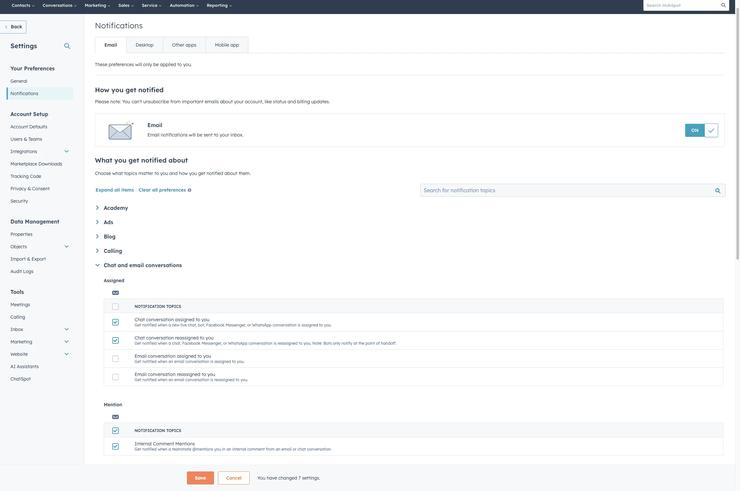 Task type: vqa. For each thing, say whether or not it's contained in the screenshot.
General
yes



Task type: locate. For each thing, give the bounding box(es) containing it.
get for chat conversation assigned to you
[[135, 323, 141, 328]]

0 horizontal spatial notifications
[[10, 91, 38, 97]]

marketing left sales
[[85, 3, 107, 8]]

import & export link
[[7, 253, 73, 266]]

email for reassigned
[[135, 372, 147, 378]]

when
[[158, 323, 167, 328], [158, 341, 167, 346], [158, 360, 167, 364], [158, 378, 167, 383], [158, 447, 167, 452]]

you left in
[[214, 447, 221, 452]]

1 horizontal spatial will
[[189, 132, 196, 138]]

reporting link
[[203, 0, 236, 14]]

ads
[[104, 219, 113, 226]]

caret image inside calling dropdown button
[[96, 249, 99, 253]]

you right live
[[201, 317, 209, 323]]

0 vertical spatial only
[[143, 62, 152, 68]]

get for email conversation assigned to you
[[135, 360, 141, 364]]

0 vertical spatial messenger,
[[226, 323, 246, 328]]

0 horizontal spatial will
[[135, 62, 142, 68]]

0 vertical spatial whatsapp
[[252, 323, 272, 328]]

0 vertical spatial or
[[247, 323, 251, 328]]

an
[[168, 360, 173, 364], [168, 378, 173, 383], [226, 447, 231, 452], [276, 447, 280, 452]]

defaults
[[29, 124, 47, 130]]

1 horizontal spatial and
[[169, 171, 178, 177]]

1 notification from the top
[[135, 304, 165, 309]]

about right emails on the top
[[220, 99, 233, 105]]

2 a from the top
[[168, 341, 171, 346]]

marketing up 'website'
[[10, 339, 32, 345]]

2 notification topics from the top
[[135, 429, 181, 434]]

1 horizontal spatial be
[[197, 132, 202, 138]]

calling up inbox
[[10, 315, 25, 320]]

1 horizontal spatial messenger,
[[226, 323, 246, 328]]

is
[[298, 323, 300, 328], [273, 341, 276, 346], [210, 360, 213, 364], [210, 378, 213, 383]]

preferences right these
[[109, 62, 134, 68]]

get inside chat conversation assigned to you get notified when a new live chat, bot, facebook messenger, or whatsapp conversation is assigned to you.
[[135, 323, 141, 328]]

&
[[24, 136, 27, 142], [28, 186, 31, 192], [27, 256, 30, 262]]

2 vertical spatial and
[[118, 262, 128, 269]]

a inside chat conversation assigned to you get notified when a new live chat, bot, facebook messenger, or whatsapp conversation is assigned to you.
[[168, 323, 171, 328]]

what you get notified about
[[95, 156, 188, 164]]

security
[[10, 198, 28, 204]]

0 vertical spatial chat,
[[188, 323, 197, 328]]

get for notifications
[[126, 86, 136, 94]]

0 vertical spatial notifications
[[95, 21, 143, 30]]

chat and email conversations button
[[95, 262, 723, 269]]

1 horizontal spatial your
[[234, 99, 244, 105]]

2 all from the left
[[152, 187, 158, 193]]

1 vertical spatial a
[[168, 341, 171, 346]]

when inside chat conversation assigned to you get notified when a new live chat, bot, facebook messenger, or whatsapp conversation is assigned to you.
[[158, 323, 167, 328]]

you left have
[[257, 476, 265, 482]]

1 vertical spatial will
[[189, 132, 196, 138]]

0 horizontal spatial from
[[170, 99, 181, 105]]

4 when from the top
[[158, 378, 167, 383]]

notified inside the chat conversation reassigned to you get notified when a chat, facebook messenger, or whatsapp conversation is reassigned to you. note: bots only notify at the point of handoff.
[[142, 341, 157, 346]]

whatsapp inside chat conversation assigned to you get notified when a new live chat, bot, facebook messenger, or whatsapp conversation is assigned to you.
[[252, 323, 272, 328]]

facebook right bot,
[[206, 323, 224, 328]]

3 when from the top
[[158, 360, 167, 364]]

get inside email conversation assigned to you get notified when an email conversation is assigned to you.
[[135, 360, 141, 364]]

when for chat conversation assigned to you
[[158, 323, 167, 328]]

1 horizontal spatial preferences
[[159, 187, 186, 193]]

0 vertical spatial will
[[135, 62, 142, 68]]

1 get from the top
[[135, 323, 141, 328]]

back link
[[0, 21, 26, 34]]

them.
[[239, 171, 251, 177]]

messenger, inside the chat conversation reassigned to you get notified when a chat, facebook messenger, or whatsapp conversation is reassigned to you. note: bots only notify at the point of handoff.
[[202, 341, 222, 346]]

facebook inside chat conversation assigned to you get notified when a new live chat, bot, facebook messenger, or whatsapp conversation is assigned to you.
[[206, 323, 224, 328]]

you left "can't"
[[122, 99, 130, 105]]

notification for mention
[[135, 429, 165, 434]]

get up the 'matter'
[[128, 156, 139, 164]]

0 horizontal spatial messenger,
[[202, 341, 222, 346]]

general
[[10, 78, 27, 84]]

a inside the chat conversation reassigned to you get notified when a chat, facebook messenger, or whatsapp conversation is reassigned to you. note: bots only notify at the point of handoff.
[[168, 341, 171, 346]]

1 account from the top
[[10, 111, 32, 117]]

topics for mention
[[166, 429, 181, 434]]

when inside email conversation assigned to you get notified when an email conversation is assigned to you.
[[158, 360, 167, 364]]

0 vertical spatial and
[[288, 99, 296, 105]]

will
[[135, 62, 142, 68], [189, 132, 196, 138]]

get inside email conversation reassigned to you get notified when an email conversation is reassigned to you.
[[135, 378, 141, 383]]

1 all from the left
[[114, 187, 120, 193]]

whatsapp down chat conversation assigned to you get notified when a new live chat, bot, facebook messenger, or whatsapp conversation is assigned to you.
[[228, 341, 247, 346]]

1 vertical spatial your
[[220, 132, 229, 138]]

you down email conversation assigned to you get notified when an email conversation is assigned to you.
[[207, 372, 215, 378]]

is inside chat conversation assigned to you get notified when a new live chat, bot, facebook messenger, or whatsapp conversation is assigned to you.
[[298, 323, 300, 328]]

topics up 'comment'
[[166, 429, 181, 434]]

1 notification topics from the top
[[135, 304, 181, 309]]

will left 'sent' at top
[[189, 132, 196, 138]]

your
[[234, 99, 244, 105], [220, 132, 229, 138]]

from left important
[[170, 99, 181, 105]]

properties link
[[7, 228, 73, 241]]

like
[[265, 99, 272, 105]]

marketing link
[[81, 0, 115, 14]]

whatsapp up the chat conversation reassigned to you get notified when a chat, facebook messenger, or whatsapp conversation is reassigned to you. note: bots only notify at the point of handoff.
[[252, 323, 272, 328]]

0 horizontal spatial and
[[118, 262, 128, 269]]

calling down blog
[[104, 248, 122, 255]]

calling button
[[96, 248, 723, 255]]

chat inside chat conversation assigned to you get notified when a new live chat, bot, facebook messenger, or whatsapp conversation is assigned to you.
[[135, 317, 145, 323]]

topics up new
[[166, 304, 181, 309]]

notification topics up new
[[135, 304, 181, 309]]

account up users
[[10, 124, 28, 130]]

1 when from the top
[[158, 323, 167, 328]]

1 vertical spatial marketing
[[10, 339, 32, 345]]

emails
[[205, 99, 219, 105]]

messenger, inside chat conversation assigned to you get notified when a new live chat, bot, facebook messenger, or whatsapp conversation is assigned to you.
[[226, 323, 246, 328]]

1 vertical spatial only
[[333, 341, 341, 346]]

0 horizontal spatial only
[[143, 62, 152, 68]]

or inside "internal comment mentions get notified when a teammate @mentions you in an internal comment from an email or chat conversation."
[[293, 447, 297, 452]]

chat for chat and email conversations
[[104, 262, 116, 269]]

objects button
[[7, 241, 73, 253]]

get
[[135, 323, 141, 328], [135, 341, 141, 346], [135, 360, 141, 364], [135, 378, 141, 383], [135, 447, 141, 452]]

0 vertical spatial notification
[[135, 304, 165, 309]]

0 vertical spatial &
[[24, 136, 27, 142]]

conversations
[[145, 262, 182, 269]]

email for will
[[147, 132, 159, 138]]

preferences down choose what topics matter to you and how you get notified about them.
[[159, 187, 186, 193]]

2 vertical spatial &
[[27, 256, 30, 262]]

your left inbox.
[[220, 132, 229, 138]]

you
[[122, 99, 130, 105], [257, 476, 265, 482]]

and left billing
[[288, 99, 296, 105]]

when inside the chat conversation reassigned to you get notified when a chat, facebook messenger, or whatsapp conversation is reassigned to you. note: bots only notify at the point of handoff.
[[158, 341, 167, 346]]

1 horizontal spatial notifications
[[95, 21, 143, 30]]

notification topics up 'comment'
[[135, 429, 181, 434]]

when for email conversation reassigned to you
[[158, 378, 167, 383]]

get inside the chat conversation reassigned to you get notified when a chat, facebook messenger, or whatsapp conversation is reassigned to you. note: bots only notify at the point of handoff.
[[135, 341, 141, 346]]

0 vertical spatial facebook
[[206, 323, 224, 328]]

how
[[95, 86, 109, 94]]

topics
[[124, 171, 137, 177], [166, 304, 181, 309], [166, 429, 181, 434]]

conversations
[[43, 3, 74, 8]]

email inside email conversation reassigned to you get notified when an email conversation is reassigned to you.
[[135, 372, 147, 378]]

all
[[114, 187, 120, 193], [152, 187, 158, 193]]

you up email conversation reassigned to you get notified when an email conversation is reassigned to you.
[[203, 354, 211, 360]]

or left chat
[[293, 447, 297, 452]]

items
[[121, 187, 134, 193]]

cancel
[[226, 476, 241, 482]]

and left 'how'
[[169, 171, 178, 177]]

1 vertical spatial be
[[197, 132, 202, 138]]

from
[[170, 99, 181, 105], [266, 447, 275, 452]]

be left the 'applied'
[[153, 62, 159, 68]]

0 horizontal spatial marketing
[[10, 339, 32, 345]]

get up "can't"
[[126, 86, 136, 94]]

about up 'how'
[[169, 156, 188, 164]]

0 vertical spatial your
[[234, 99, 244, 105]]

email left conversations
[[129, 262, 144, 269]]

about left them.
[[225, 171, 237, 177]]

what
[[112, 171, 123, 177]]

a left new
[[168, 323, 171, 328]]

1 vertical spatial messenger,
[[202, 341, 222, 346]]

0 vertical spatial get
[[126, 86, 136, 94]]

1 a from the top
[[168, 323, 171, 328]]

1 horizontal spatial or
[[247, 323, 251, 328]]

expand
[[96, 187, 113, 193]]

a left teammate in the bottom of the page
[[168, 447, 171, 452]]

Search HubSpot search field
[[643, 0, 723, 11]]

1 horizontal spatial from
[[266, 447, 275, 452]]

these preferences will only be applied to you.
[[95, 62, 192, 68]]

an up email conversation reassigned to you get notified when an email conversation is reassigned to you.
[[168, 360, 173, 364]]

email left chat
[[282, 447, 292, 452]]

2 horizontal spatial or
[[293, 447, 297, 452]]

get for how you get notified
[[128, 156, 139, 164]]

marketing button
[[7, 336, 73, 348]]

0 horizontal spatial chat,
[[172, 341, 181, 346]]

inbox.
[[231, 132, 243, 138]]

email up email conversation reassigned to you get notified when an email conversation is reassigned to you.
[[174, 360, 184, 364]]

0 vertical spatial notification topics
[[135, 304, 181, 309]]

0 horizontal spatial be
[[153, 62, 159, 68]]

1 vertical spatial get
[[128, 156, 139, 164]]

0 horizontal spatial whatsapp
[[228, 341, 247, 346]]

website
[[10, 352, 28, 358]]

notifications down sales link
[[95, 21, 143, 30]]

facebook up email conversation assigned to you get notified when an email conversation is assigned to you.
[[182, 341, 200, 346]]

navigation containing email
[[95, 37, 248, 53]]

0 vertical spatial preferences
[[109, 62, 134, 68]]

5 when from the top
[[158, 447, 167, 452]]

you. inside chat conversation assigned to you get notified when a new live chat, bot, facebook messenger, or whatsapp conversation is assigned to you.
[[324, 323, 332, 328]]

tracking code link
[[7, 170, 73, 183]]

notifications link
[[7, 87, 73, 100]]

1 horizontal spatial only
[[333, 341, 341, 346]]

be left 'sent' at top
[[197, 132, 202, 138]]

0 horizontal spatial all
[[114, 187, 120, 193]]

caret image inside chat and email conversations dropdown button
[[95, 264, 100, 267]]

0 horizontal spatial preferences
[[109, 62, 134, 68]]

caret image inside academy dropdown button
[[96, 206, 99, 210]]

facebook inside the chat conversation reassigned to you get notified when a chat, facebook messenger, or whatsapp conversation is reassigned to you. note: bots only notify at the point of handoff.
[[182, 341, 200, 346]]

topics right what
[[124, 171, 137, 177]]

1 vertical spatial account
[[10, 124, 28, 130]]

data management element
[[7, 218, 73, 278]]

privacy & consent
[[10, 186, 50, 192]]

will for only
[[135, 62, 142, 68]]

a for assigned
[[168, 323, 171, 328]]

& right privacy
[[28, 186, 31, 192]]

chat, right live
[[188, 323, 197, 328]]

0 horizontal spatial you
[[122, 99, 130, 105]]

1 vertical spatial whatsapp
[[228, 341, 247, 346]]

3 a from the top
[[168, 447, 171, 452]]

only right bots
[[333, 341, 341, 346]]

1 horizontal spatial all
[[152, 187, 158, 193]]

navigation
[[95, 37, 248, 53]]

0 vertical spatial account
[[10, 111, 32, 117]]

is inside email conversation reassigned to you get notified when an email conversation is reassigned to you.
[[210, 378, 213, 383]]

when inside email conversation reassigned to you get notified when an email conversation is reassigned to you.
[[158, 378, 167, 383]]

only down desktop
[[143, 62, 152, 68]]

chat
[[104, 262, 116, 269], [135, 317, 145, 323], [135, 335, 145, 341]]

reassigned
[[175, 335, 199, 341], [277, 341, 298, 346], [177, 372, 200, 378], [214, 378, 234, 383]]

1 vertical spatial preferences
[[159, 187, 186, 193]]

2 when from the top
[[158, 341, 167, 346]]

chat, down new
[[172, 341, 181, 346]]

reporting
[[207, 3, 229, 8]]

1 vertical spatial notifications
[[10, 91, 38, 97]]

2 vertical spatial topics
[[166, 429, 181, 434]]

management
[[25, 219, 59, 225]]

caret image
[[96, 206, 99, 210], [96, 220, 99, 224], [96, 249, 99, 253], [95, 264, 100, 267]]

0 vertical spatial you
[[122, 99, 130, 105]]

whatsapp
[[252, 323, 272, 328], [228, 341, 247, 346]]

or up the chat conversation reassigned to you get notified when a chat, facebook messenger, or whatsapp conversation is reassigned to you. note: bots only notify at the point of handoff.
[[247, 323, 251, 328]]

you inside chat conversation assigned to you get notified when a new live chat, bot, facebook messenger, or whatsapp conversation is assigned to you.
[[201, 317, 209, 323]]

a up email conversation assigned to you get notified when an email conversation is assigned to you.
[[168, 341, 171, 346]]

all inside "button"
[[152, 187, 158, 193]]

conversation.
[[307, 447, 332, 452]]

ai assistants
[[10, 364, 39, 370]]

automation
[[170, 3, 196, 8]]

2 vertical spatial chat
[[135, 335, 145, 341]]

messenger,
[[226, 323, 246, 328], [202, 341, 222, 346]]

save
[[195, 476, 206, 482]]

and up 'assigned'
[[118, 262, 128, 269]]

1 vertical spatial or
[[223, 341, 227, 346]]

you. inside the chat conversation reassigned to you get notified when a chat, facebook messenger, or whatsapp conversation is reassigned to you. note: bots only notify at the point of handoff.
[[304, 341, 311, 346]]

account setup element
[[7, 111, 73, 208]]

account for account setup
[[10, 111, 32, 117]]

whatsapp inside the chat conversation reassigned to you get notified when a chat, facebook messenger, or whatsapp conversation is reassigned to you. note: bots only notify at the point of handoff.
[[228, 341, 247, 346]]

email
[[104, 42, 117, 48], [147, 122, 162, 129], [147, 132, 159, 138], [135, 354, 147, 360], [135, 372, 147, 378]]

contacts
[[12, 3, 32, 8]]

1 vertical spatial from
[[266, 447, 275, 452]]

matter
[[139, 171, 153, 177]]

3 get from the top
[[135, 360, 141, 364]]

1 horizontal spatial you
[[257, 476, 265, 482]]

conversations link
[[39, 0, 81, 14]]

1 vertical spatial facebook
[[182, 341, 200, 346]]

you inside email conversation assigned to you get notified when an email conversation is assigned to you.
[[203, 354, 211, 360]]

all left 'items'
[[114, 187, 120, 193]]

account defaults link
[[7, 121, 73, 133]]

1 vertical spatial about
[[169, 156, 188, 164]]

an inside email conversation assigned to you get notified when an email conversation is assigned to you.
[[168, 360, 173, 364]]

you. inside email conversation reassigned to you get notified when an email conversation is reassigned to you.
[[240, 378, 248, 383]]

tracking
[[10, 174, 29, 179]]

an down email conversation assigned to you get notified when an email conversation is assigned to you.
[[168, 378, 173, 383]]

ads button
[[96, 219, 723, 226]]

& inside data management element
[[27, 256, 30, 262]]

chatspot link
[[7, 373, 73, 386]]

4 get from the top
[[135, 378, 141, 383]]

an inside email conversation reassigned to you get notified when an email conversation is reassigned to you.
[[168, 378, 173, 383]]

0 horizontal spatial your
[[220, 132, 229, 138]]

email down email conversation assigned to you get notified when an email conversation is assigned to you.
[[174, 378, 184, 383]]

caret image inside ads "dropdown button"
[[96, 220, 99, 224]]

1 vertical spatial chat,
[[172, 341, 181, 346]]

academy
[[104, 205, 128, 211]]

0 vertical spatial marketing
[[85, 3, 107, 8]]

1 horizontal spatial facebook
[[206, 323, 224, 328]]

& for export
[[27, 256, 30, 262]]

will down desktop button
[[135, 62, 142, 68]]

integrations
[[10, 149, 37, 155]]

2 account from the top
[[10, 124, 28, 130]]

notifications down general
[[10, 91, 38, 97]]

Search for notification topics search field
[[420, 184, 726, 197]]

chat inside the chat conversation reassigned to you get notified when a chat, facebook messenger, or whatsapp conversation is reassigned to you. note: bots only notify at the point of handoff.
[[135, 335, 145, 341]]

2 vertical spatial a
[[168, 447, 171, 452]]

1 vertical spatial chat
[[135, 317, 145, 323]]

0 horizontal spatial facebook
[[182, 341, 200, 346]]

security link
[[7, 195, 73, 208]]

1 horizontal spatial chat,
[[188, 323, 197, 328]]

chat,
[[188, 323, 197, 328], [172, 341, 181, 346]]

your preferences element
[[7, 65, 73, 100]]

preferences
[[109, 62, 134, 68], [159, 187, 186, 193]]

1 horizontal spatial whatsapp
[[252, 323, 272, 328]]

& right users
[[24, 136, 27, 142]]

2 get from the top
[[135, 341, 141, 346]]

0 vertical spatial calling
[[104, 248, 122, 255]]

get right 'how'
[[198, 171, 205, 177]]

& left export
[[27, 256, 30, 262]]

0 horizontal spatial calling
[[10, 315, 25, 320]]

billing
[[297, 99, 310, 105]]

2 vertical spatial or
[[293, 447, 297, 452]]

1 vertical spatial topics
[[166, 304, 181, 309]]

5 get from the top
[[135, 447, 141, 452]]

you inside the chat conversation reassigned to you get notified when a chat, facebook messenger, or whatsapp conversation is reassigned to you. note: bots only notify at the point of handoff.
[[206, 335, 214, 341]]

assigned
[[175, 317, 194, 323], [301, 323, 318, 328], [177, 354, 196, 360], [214, 360, 231, 364]]

marketing
[[85, 3, 107, 8], [10, 339, 32, 345]]

handoff.
[[381, 341, 396, 346]]

0 horizontal spatial or
[[223, 341, 227, 346]]

assistants
[[17, 364, 39, 370]]

from right comment at the left bottom of the page
[[266, 447, 275, 452]]

you down chat conversation assigned to you get notified when a new live chat, bot, facebook messenger, or whatsapp conversation is assigned to you.
[[206, 335, 214, 341]]

email inside email conversation assigned to you get notified when an email conversation is assigned to you.
[[135, 354, 147, 360]]

1 vertical spatial calling
[[10, 315, 25, 320]]

1 vertical spatial notification
[[135, 429, 165, 434]]

1 vertical spatial notification topics
[[135, 429, 181, 434]]

0 vertical spatial a
[[168, 323, 171, 328]]

all right 'clear'
[[152, 187, 158, 193]]

2 notification from the top
[[135, 429, 165, 434]]

email button
[[95, 37, 126, 53]]

your left account,
[[234, 99, 244, 105]]

0 vertical spatial chat
[[104, 262, 116, 269]]

or down chat conversation assigned to you get notified when a new live chat, bot, facebook messenger, or whatsapp conversation is assigned to you.
[[223, 341, 227, 346]]

in
[[222, 447, 225, 452]]

account up account defaults
[[10, 111, 32, 117]]

can't
[[131, 99, 142, 105]]

automation link
[[166, 0, 203, 14]]

email conversation assigned to you get notified when an email conversation is assigned to you.
[[135, 354, 245, 364]]

0 vertical spatial about
[[220, 99, 233, 105]]

1 vertical spatial and
[[169, 171, 178, 177]]

1 vertical spatial &
[[28, 186, 31, 192]]

is inside email conversation assigned to you get notified when an email conversation is assigned to you.
[[210, 360, 213, 364]]



Task type: describe. For each thing, give the bounding box(es) containing it.
& for teams
[[24, 136, 27, 142]]

you inside "internal comment mentions get notified when a teammate @mentions you in an internal comment from an email or chat conversation."
[[214, 447, 221, 452]]

only inside the chat conversation reassigned to you get notified when a chat, facebook messenger, or whatsapp conversation is reassigned to you. note: bots only notify at the point of handoff.
[[333, 341, 341, 346]]

you up what
[[114, 156, 126, 164]]

0 vertical spatial from
[[170, 99, 181, 105]]

ai
[[10, 364, 16, 370]]

chatspot
[[10, 377, 31, 382]]

all for clear
[[152, 187, 158, 193]]

notification topics for assigned
[[135, 304, 181, 309]]

objects
[[10, 244, 27, 250]]

notified inside chat conversation assigned to you get notified when a new live chat, bot, facebook messenger, or whatsapp conversation is assigned to you.
[[142, 323, 157, 328]]

account for account defaults
[[10, 124, 28, 130]]

calling inside tools element
[[10, 315, 25, 320]]

caret image for ads
[[96, 220, 99, 224]]

1 horizontal spatial calling
[[104, 248, 122, 255]]

an right comment at the left bottom of the page
[[276, 447, 280, 452]]

consent
[[32, 186, 50, 192]]

sent
[[204, 132, 213, 138]]

back
[[11, 24, 22, 30]]

setup
[[33, 111, 48, 117]]

you. inside email conversation assigned to you get notified when an email conversation is assigned to you.
[[237, 360, 245, 364]]

mobile app
[[215, 42, 239, 48]]

website button
[[7, 348, 73, 361]]

caret image for calling
[[96, 249, 99, 253]]

clear
[[139, 187, 151, 193]]

contacts link
[[8, 0, 39, 14]]

privacy
[[10, 186, 26, 192]]

0 vertical spatial topics
[[124, 171, 137, 177]]

get inside "internal comment mentions get notified when a teammate @mentions you in an internal comment from an email or chat conversation."
[[135, 447, 141, 452]]

topics for assigned
[[166, 304, 181, 309]]

general link
[[7, 75, 73, 87]]

teammate
[[172, 447, 191, 452]]

sales
[[118, 3, 131, 8]]

when for email conversation assigned to you
[[158, 360, 167, 364]]

mention
[[104, 402, 122, 408]]

get for chat conversation reassigned to you
[[135, 341, 141, 346]]

updates.
[[311, 99, 330, 105]]

chat conversation reassigned to you get notified when a chat, facebook messenger, or whatsapp conversation is reassigned to you. note: bots only notify at the point of handoff.
[[135, 335, 396, 346]]

clear all preferences
[[139, 187, 186, 193]]

notified inside email conversation assigned to you get notified when an email conversation is assigned to you.
[[142, 360, 157, 364]]

meetings link
[[7, 299, 73, 311]]

or inside the chat conversation reassigned to you get notified when a chat, facebook messenger, or whatsapp conversation is reassigned to you. note: bots only notify at the point of handoff.
[[223, 341, 227, 346]]

from inside "internal comment mentions get notified when a teammate @mentions you in an internal comment from an email or chat conversation."
[[266, 447, 275, 452]]

& for consent
[[28, 186, 31, 192]]

1 vertical spatial you
[[257, 476, 265, 482]]

app
[[230, 42, 239, 48]]

or inside chat conversation assigned to you get notified when a new live chat, bot, facebook messenger, or whatsapp conversation is assigned to you.
[[247, 323, 251, 328]]

chat, inside the chat conversation reassigned to you get notified when a chat, facebook messenger, or whatsapp conversation is reassigned to you. note: bots only notify at the point of handoff.
[[172, 341, 181, 346]]

get for email conversation reassigned to you
[[135, 378, 141, 383]]

import
[[10, 256, 26, 262]]

a for reassigned
[[168, 341, 171, 346]]

email inside "internal comment mentions get notified when a teammate @mentions you in an internal comment from an email or chat conversation."
[[282, 447, 292, 452]]

1 horizontal spatial marketing
[[85, 3, 107, 8]]

choose
[[95, 171, 111, 177]]

desktop
[[136, 42, 154, 48]]

apps
[[186, 42, 196, 48]]

notified inside email conversation reassigned to you get notified when an email conversation is reassigned to you.
[[142, 378, 157, 383]]

notification for assigned
[[135, 304, 165, 309]]

comment
[[247, 447, 265, 452]]

0 vertical spatial be
[[153, 62, 159, 68]]

new
[[172, 323, 179, 328]]

note:
[[110, 99, 121, 105]]

chat for chat conversation reassigned to you get notified when a chat, facebook messenger, or whatsapp conversation is reassigned to you. note: bots only notify at the point of handoff.
[[135, 335, 145, 341]]

you up clear all preferences
[[160, 171, 168, 177]]

caret image
[[96, 235, 99, 239]]

all for expand
[[114, 187, 120, 193]]

export
[[32, 256, 46, 262]]

users & teams link
[[7, 133, 73, 146]]

account defaults
[[10, 124, 47, 130]]

audit logs
[[10, 269, 33, 275]]

your preferences
[[10, 65, 55, 72]]

notified inside "internal comment mentions get notified when a teammate @mentions you in an internal comment from an email or chat conversation."
[[142, 447, 157, 452]]

marketplace
[[10, 161, 37, 167]]

you have changed 7 settings.
[[257, 476, 320, 482]]

email conversation reassigned to you get notified when an email conversation is reassigned to you.
[[135, 372, 248, 383]]

tools
[[10, 289, 24, 296]]

@mentions
[[192, 447, 213, 452]]

of
[[376, 341, 380, 346]]

an right in
[[226, 447, 231, 452]]

users
[[10, 136, 23, 142]]

email inside email conversation assigned to you get notified when an email conversation is assigned to you.
[[174, 360, 184, 364]]

when for chat conversation reassigned to you
[[158, 341, 167, 346]]

account,
[[245, 99, 263, 105]]

chat for chat conversation assigned to you get notified when a new live chat, bot, facebook messenger, or whatsapp conversation is assigned to you.
[[135, 317, 145, 323]]

2 horizontal spatial and
[[288, 99, 296, 105]]

desktop button
[[126, 37, 163, 53]]

you inside email conversation reassigned to you get notified when an email conversation is reassigned to you.
[[207, 372, 215, 378]]

applied
[[160, 62, 176, 68]]

mobile
[[215, 42, 229, 48]]

service
[[142, 3, 159, 8]]

email notifications will be sent to your inbox.
[[147, 132, 243, 138]]

notification topics for mention
[[135, 429, 181, 434]]

chat
[[298, 447, 306, 452]]

meetings
[[10, 302, 30, 308]]

please note: you can't unsubscribe from important emails about your account, like status and billing updates.
[[95, 99, 330, 105]]

academy button
[[96, 205, 723, 211]]

other
[[172, 42, 184, 48]]

these
[[95, 62, 107, 68]]

internal
[[232, 447, 246, 452]]

users & teams
[[10, 136, 42, 142]]

integrations button
[[7, 146, 73, 158]]

changed
[[278, 476, 297, 482]]

the
[[358, 341, 364, 346]]

downloads
[[38, 161, 62, 167]]

is inside the chat conversation reassigned to you get notified when a chat, facebook messenger, or whatsapp conversation is reassigned to you. note: bots only notify at the point of handoff.
[[273, 341, 276, 346]]

email for assigned
[[135, 354, 147, 360]]

chat and email conversations
[[104, 262, 182, 269]]

when inside "internal comment mentions get notified when a teammate @mentions you in an internal comment from an email or chat conversation."
[[158, 447, 167, 452]]

tools element
[[7, 289, 73, 386]]

teams
[[28, 136, 42, 142]]

will for be
[[189, 132, 196, 138]]

account setup
[[10, 111, 48, 117]]

other apps
[[172, 42, 196, 48]]

email inside button
[[104, 42, 117, 48]]

search image
[[721, 3, 726, 8]]

email inside email conversation reassigned to you get notified when an email conversation is reassigned to you.
[[174, 378, 184, 383]]

have
[[267, 476, 277, 482]]

caret image for academy
[[96, 206, 99, 210]]

your
[[10, 65, 22, 72]]

mobile app button
[[205, 37, 248, 53]]

comment
[[153, 441, 174, 447]]

caret image for chat and email conversations
[[95, 264, 100, 267]]

mentions
[[175, 441, 195, 447]]

choose what topics matter to you and how you get notified about them.
[[95, 171, 251, 177]]

expand all items button
[[96, 187, 134, 193]]

bots
[[323, 341, 332, 346]]

unsubscribe
[[143, 99, 169, 105]]

blog
[[104, 234, 116, 240]]

you right 'how'
[[189, 171, 197, 177]]

inbox button
[[7, 324, 73, 336]]

preferences inside "button"
[[159, 187, 186, 193]]

notifications inside the your preferences element
[[10, 91, 38, 97]]

2 vertical spatial get
[[198, 171, 205, 177]]

notify
[[342, 341, 352, 346]]

what
[[95, 156, 112, 164]]

2 vertical spatial about
[[225, 171, 237, 177]]

calling link
[[7, 311, 73, 324]]

sales link
[[115, 0, 138, 14]]

you up 'note:'
[[111, 86, 124, 94]]

chat, inside chat conversation assigned to you get notified when a new live chat, bot, facebook messenger, or whatsapp conversation is assigned to you.
[[188, 323, 197, 328]]

at
[[353, 341, 357, 346]]

service link
[[138, 0, 166, 14]]

marketplace downloads
[[10, 161, 62, 167]]

a inside "internal comment mentions get notified when a teammate @mentions you in an internal comment from an email or chat conversation."
[[168, 447, 171, 452]]

marketing inside button
[[10, 339, 32, 345]]



